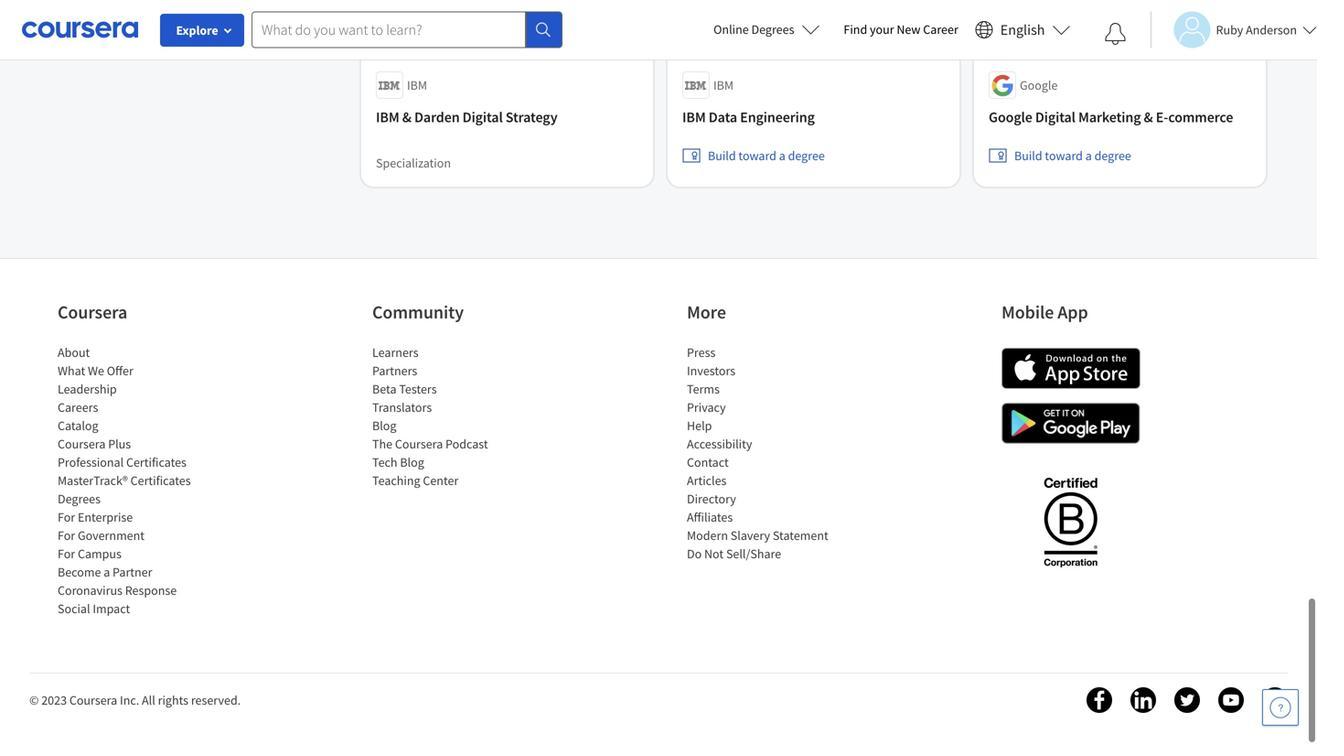 Task type: describe. For each thing, give the bounding box(es) containing it.
coursera facebook image
[[1087, 687, 1113, 713]]

investors
[[687, 362, 736, 379]]

translators
[[372, 399, 432, 416]]

ibm left darden
[[376, 108, 400, 126]]

ruby anderson
[[1217, 22, 1298, 38]]

privacy
[[687, 399, 726, 416]]

social impact link
[[58, 600, 130, 617]]

darden
[[415, 108, 460, 126]]

find your new career link
[[835, 18, 968, 41]]

list for more
[[687, 343, 843, 563]]

professional
[[58, 454, 124, 470]]

about link
[[58, 344, 90, 361]]

directory
[[687, 491, 737, 507]]

english button
[[968, 0, 1079, 59]]

& inside ibm & darden digital strategy link
[[403, 108, 412, 126]]

1 vertical spatial certificates
[[131, 472, 191, 489]]

find
[[844, 21, 868, 38]]

coursera image
[[22, 15, 138, 44]]

leadership
[[58, 381, 117, 397]]

statement
[[773, 527, 829, 544]]

translators link
[[372, 399, 432, 416]]

terms link
[[687, 381, 720, 397]]

coursera twitter image
[[1175, 687, 1201, 713]]

we
[[88, 362, 104, 379]]

learners
[[372, 344, 419, 361]]

all
[[142, 692, 155, 708]]

modern slavery statement link
[[687, 527, 829, 544]]

partners
[[372, 362, 418, 379]]

find your new career
[[844, 21, 959, 38]]

mobile app
[[1002, 301, 1089, 324]]

privacy link
[[687, 399, 726, 416]]

degrees inside dropdown button
[[752, 21, 795, 38]]

center
[[423, 472, 459, 489]]

accessibility link
[[687, 436, 753, 452]]

0 vertical spatial blog
[[372, 417, 397, 434]]

sell/share
[[727, 545, 782, 562]]

impact
[[93, 600, 130, 617]]

reserved.
[[191, 692, 241, 708]]

mobile
[[1002, 301, 1055, 324]]

1 for from the top
[[58, 509, 75, 525]]

logo of certified b corporation image
[[1034, 467, 1109, 577]]

ruby
[[1217, 22, 1244, 38]]

data
[[709, 108, 738, 126]]

learners partners beta testers translators blog the coursera podcast tech blog teaching center
[[372, 344, 488, 489]]

not
[[705, 545, 724, 562]]

tech
[[372, 454, 398, 470]]

the coursera podcast link
[[372, 436, 488, 452]]

more
[[687, 301, 727, 324]]

for enterprise link
[[58, 509, 133, 525]]

google digital marketing & e-commerce link
[[989, 106, 1252, 128]]

©
[[29, 692, 39, 708]]

partners link
[[372, 362, 418, 379]]

careers link
[[58, 399, 98, 416]]

press
[[687, 344, 716, 361]]

slavery
[[731, 527, 771, 544]]

coursera up about
[[58, 301, 127, 324]]

help link
[[687, 417, 712, 434]]

partner
[[113, 564, 152, 580]]

terms
[[687, 381, 720, 397]]

community
[[372, 301, 464, 324]]

commerce
[[1169, 108, 1234, 126]]

explore button
[[160, 14, 244, 47]]

about what we offer leadership careers catalog coursera plus professional certificates mastertrack® certificates degrees for enterprise for government for campus become a partner coronavirus response social impact
[[58, 344, 191, 617]]

become a partner link
[[58, 564, 152, 580]]

help center image
[[1270, 696, 1292, 718]]

degree for engineering
[[789, 147, 825, 164]]

get it on google play image
[[1002, 403, 1141, 444]]

help
[[687, 417, 712, 434]]

directory link
[[687, 491, 737, 507]]

build for digital
[[1015, 147, 1043, 164]]

become
[[58, 564, 101, 580]]

anderson
[[1247, 22, 1298, 38]]

coursera left inc.
[[69, 692, 117, 708]]

coursera plus link
[[58, 436, 131, 452]]

coronavirus response link
[[58, 582, 177, 599]]

offer
[[107, 362, 133, 379]]

google for google
[[1020, 77, 1058, 93]]

affiliates link
[[687, 509, 733, 525]]

build for data
[[708, 147, 736, 164]]

coursera inside 'learners partners beta testers translators blog the coursera podcast tech blog teaching center'
[[395, 436, 443, 452]]



Task type: locate. For each thing, give the bounding box(es) containing it.
1 horizontal spatial &
[[1145, 108, 1154, 126]]

the
[[372, 436, 393, 452]]

degree for marketing
[[1095, 147, 1132, 164]]

do not sell/share link
[[687, 545, 782, 562]]

certificates
[[126, 454, 187, 470], [131, 472, 191, 489]]

3 for from the top
[[58, 545, 75, 562]]

a down engineering
[[780, 147, 786, 164]]

toward down marketing
[[1046, 147, 1084, 164]]

0 horizontal spatial degrees
[[58, 491, 101, 507]]

list containing about
[[58, 343, 213, 618]]

blog
[[372, 417, 397, 434], [400, 454, 424, 470]]

&
[[403, 108, 412, 126], [1145, 108, 1154, 126]]

inc.
[[120, 692, 139, 708]]

online degrees
[[714, 21, 795, 38]]

& left e- at right top
[[1145, 108, 1154, 126]]

a down marketing
[[1086, 147, 1093, 164]]

build toward a degree for marketing
[[1015, 147, 1132, 164]]

for
[[58, 509, 75, 525], [58, 527, 75, 544], [58, 545, 75, 562]]

coronavirus
[[58, 582, 123, 599]]

list for community
[[372, 343, 528, 490]]

google digital marketing & e-commerce
[[989, 108, 1234, 126]]

ibm & darden digital strategy link
[[376, 106, 639, 128]]

0 horizontal spatial a
[[104, 564, 110, 580]]

plus
[[108, 436, 131, 452]]

beta
[[372, 381, 397, 397]]

a down "campus"
[[104, 564, 110, 580]]

learners link
[[372, 344, 419, 361]]

show notifications image
[[1105, 23, 1127, 45]]

marketing
[[1079, 108, 1142, 126]]

careers
[[58, 399, 98, 416]]

social
[[58, 600, 90, 617]]

2023
[[41, 692, 67, 708]]

degree
[[789, 147, 825, 164], [1095, 147, 1132, 164]]

degree down ibm data engineering link at the right top of page
[[789, 147, 825, 164]]

about
[[58, 344, 90, 361]]

ibm & darden digital strategy
[[376, 108, 558, 126]]

0 horizontal spatial build toward a degree
[[708, 147, 825, 164]]

toward for marketing
[[1046, 147, 1084, 164]]

affiliates
[[687, 509, 733, 525]]

ibm data engineering link
[[683, 106, 945, 128]]

3 list from the left
[[687, 343, 843, 563]]

for government link
[[58, 527, 145, 544]]

government
[[78, 527, 145, 544]]

0 vertical spatial google
[[1020, 77, 1058, 93]]

ibm data engineering
[[683, 108, 815, 126]]

build toward a degree down engineering
[[708, 147, 825, 164]]

None search field
[[252, 11, 563, 48]]

ibm up darden
[[407, 77, 427, 93]]

google down english button on the top right of the page
[[1020, 77, 1058, 93]]

0 vertical spatial certificates
[[126, 454, 187, 470]]

mastertrack® certificates link
[[58, 472, 191, 489]]

career
[[924, 21, 959, 38]]

beta testers link
[[372, 381, 437, 397]]

catalog link
[[58, 417, 98, 434]]

2 for from the top
[[58, 527, 75, 544]]

press investors terms privacy help accessibility contact articles directory affiliates modern slavery statement do not sell/share
[[687, 344, 829, 562]]

for up for campus link
[[58, 527, 75, 544]]

tech blog link
[[372, 454, 424, 470]]

teaching
[[372, 472, 421, 489]]

1 horizontal spatial a
[[780, 147, 786, 164]]

0 vertical spatial for
[[58, 509, 75, 525]]

articles
[[687, 472, 727, 489]]

google
[[1020, 77, 1058, 93], [989, 108, 1033, 126]]

1 horizontal spatial toward
[[1046, 147, 1084, 164]]

1 horizontal spatial build
[[1015, 147, 1043, 164]]

ibm up "data"
[[714, 77, 734, 93]]

rights
[[158, 692, 189, 708]]

build toward a degree down marketing
[[1015, 147, 1132, 164]]

1 toward from the left
[[739, 147, 777, 164]]

digital right darden
[[463, 108, 503, 126]]

© 2023 coursera inc. all rights reserved.
[[29, 692, 241, 708]]

a inside about what we offer leadership careers catalog coursera plus professional certificates mastertrack® certificates degrees for enterprise for government for campus become a partner coronavirus response social impact
[[104, 564, 110, 580]]

what we offer link
[[58, 362, 133, 379]]

2 toward from the left
[[1046, 147, 1084, 164]]

0 vertical spatial degrees
[[752, 21, 795, 38]]

catalog
[[58, 417, 98, 434]]

english
[[1001, 21, 1046, 39]]

2 build from the left
[[1015, 147, 1043, 164]]

press link
[[687, 344, 716, 361]]

1 vertical spatial degrees
[[58, 491, 101, 507]]

1 build toward a degree from the left
[[708, 147, 825, 164]]

& inside google digital marketing & e-commerce link
[[1145, 108, 1154, 126]]

degrees down mastertrack®
[[58, 491, 101, 507]]

google down english
[[989, 108, 1033, 126]]

engineering
[[741, 108, 815, 126]]

1 horizontal spatial list
[[372, 343, 528, 490]]

1 vertical spatial google
[[989, 108, 1033, 126]]

1 vertical spatial blog
[[400, 454, 424, 470]]

mastertrack®
[[58, 472, 128, 489]]

toward down ibm data engineering
[[739, 147, 777, 164]]

do
[[687, 545, 702, 562]]

for down 'degrees' link
[[58, 509, 75, 525]]

1 vertical spatial for
[[58, 527, 75, 544]]

degrees inside about what we offer leadership careers catalog coursera plus professional certificates mastertrack® certificates degrees for enterprise for government for campus become a partner coronavirus response social impact
[[58, 491, 101, 507]]

toward for engineering
[[739, 147, 777, 164]]

explore
[[176, 22, 218, 38]]

1 degree from the left
[[789, 147, 825, 164]]

leadership link
[[58, 381, 117, 397]]

coursera
[[58, 301, 127, 324], [58, 436, 106, 452], [395, 436, 443, 452], [69, 692, 117, 708]]

coursera inside about what we offer leadership careers catalog coursera plus professional certificates mastertrack® certificates degrees for enterprise for government for campus become a partner coronavirus response social impact
[[58, 436, 106, 452]]

1 horizontal spatial degree
[[1095, 147, 1132, 164]]

what
[[58, 362, 85, 379]]

build down the google digital marketing & e-commerce
[[1015, 147, 1043, 164]]

1 build from the left
[[708, 147, 736, 164]]

certificates down professional certificates link
[[131, 472, 191, 489]]

2 digital from the left
[[1036, 108, 1076, 126]]

0 horizontal spatial build
[[708, 147, 736, 164]]

blog up the teaching center "link" on the bottom left of page
[[400, 454, 424, 470]]

digital
[[463, 108, 503, 126], [1036, 108, 1076, 126]]

1 horizontal spatial degrees
[[752, 21, 795, 38]]

testers
[[399, 381, 437, 397]]

1 horizontal spatial digital
[[1036, 108, 1076, 126]]

2 vertical spatial for
[[58, 545, 75, 562]]

2 list from the left
[[372, 343, 528, 490]]

2 degree from the left
[[1095, 147, 1132, 164]]

2 & from the left
[[1145, 108, 1154, 126]]

investors link
[[687, 362, 736, 379]]

2 horizontal spatial a
[[1086, 147, 1093, 164]]

enterprise
[[78, 509, 133, 525]]

build down "data"
[[708, 147, 736, 164]]

degrees link
[[58, 491, 101, 507]]

teaching center link
[[372, 472, 459, 489]]

1 & from the left
[[403, 108, 412, 126]]

certificates up mastertrack® certificates 'link'
[[126, 454, 187, 470]]

What do you want to learn? text field
[[252, 11, 526, 48]]

& left darden
[[403, 108, 412, 126]]

coursera instagram image
[[1263, 687, 1289, 713]]

contact link
[[687, 454, 729, 470]]

degree down the google digital marketing & e-commerce
[[1095, 147, 1132, 164]]

e-
[[1157, 108, 1169, 126]]

list containing learners
[[372, 343, 528, 490]]

degrees right "online"
[[752, 21, 795, 38]]

coursera down 'catalog' link
[[58, 436, 106, 452]]

0 horizontal spatial list
[[58, 343, 213, 618]]

ruby anderson button
[[1151, 11, 1318, 48]]

contact
[[687, 454, 729, 470]]

ibm left "data"
[[683, 108, 706, 126]]

list
[[58, 343, 213, 618], [372, 343, 528, 490], [687, 343, 843, 563]]

1 horizontal spatial blog
[[400, 454, 424, 470]]

strategy
[[506, 108, 558, 126]]

list for coursera
[[58, 343, 213, 618]]

articles link
[[687, 472, 727, 489]]

download on the app store image
[[1002, 348, 1141, 389]]

1 list from the left
[[58, 343, 213, 618]]

for up become
[[58, 545, 75, 562]]

coursera linkedin image
[[1131, 687, 1157, 713]]

0 horizontal spatial blog
[[372, 417, 397, 434]]

online
[[714, 21, 749, 38]]

coursera youtube image
[[1219, 687, 1245, 713]]

0 horizontal spatial &
[[403, 108, 412, 126]]

1 digital from the left
[[463, 108, 503, 126]]

google inside google digital marketing & e-commerce link
[[989, 108, 1033, 126]]

coursera up tech blog link on the bottom
[[395, 436, 443, 452]]

a for engineering
[[780, 147, 786, 164]]

0 horizontal spatial degree
[[789, 147, 825, 164]]

specialization
[[376, 155, 451, 171]]

list containing press
[[687, 343, 843, 563]]

accessibility
[[687, 436, 753, 452]]

blog up "the"
[[372, 417, 397, 434]]

campus
[[78, 545, 122, 562]]

0 horizontal spatial digital
[[463, 108, 503, 126]]

a for marketing
[[1086, 147, 1093, 164]]

ibm
[[407, 77, 427, 93], [714, 77, 734, 93], [376, 108, 400, 126], [683, 108, 706, 126]]

your
[[870, 21, 895, 38]]

digital left marketing
[[1036, 108, 1076, 126]]

1 horizontal spatial build toward a degree
[[1015, 147, 1132, 164]]

build toward a degree for engineering
[[708, 147, 825, 164]]

podcast
[[446, 436, 488, 452]]

2 horizontal spatial list
[[687, 343, 843, 563]]

build
[[708, 147, 736, 164], [1015, 147, 1043, 164]]

0 horizontal spatial toward
[[739, 147, 777, 164]]

blog link
[[372, 417, 397, 434]]

google for google digital marketing & e-commerce
[[989, 108, 1033, 126]]

new
[[897, 21, 921, 38]]

professional certificates link
[[58, 454, 187, 470]]

response
[[125, 582, 177, 599]]

2 build toward a degree from the left
[[1015, 147, 1132, 164]]



Task type: vqa. For each thing, say whether or not it's contained in the screenshot.
Algorithms, Part I
no



